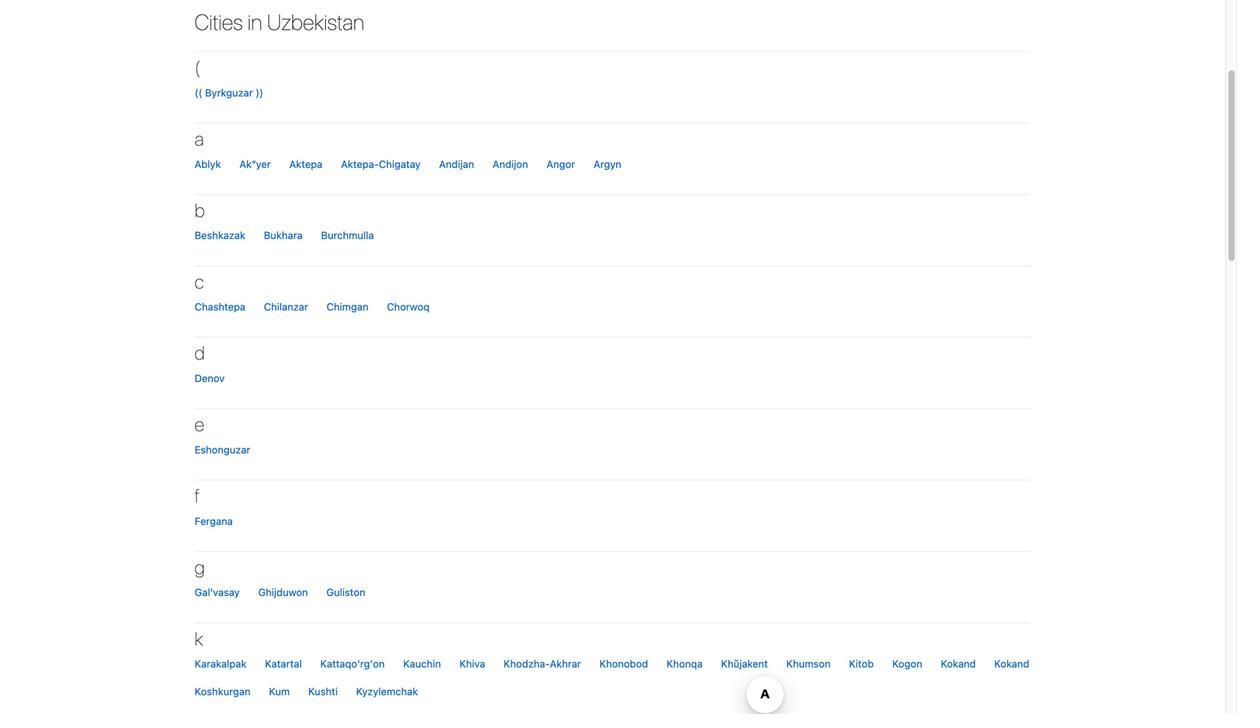 Task type: describe. For each thing, give the bounding box(es) containing it.
aktepa
[[289, 158, 323, 170]]

khodzha-
[[504, 659, 550, 670]]

fergana link
[[187, 508, 241, 536]]

khumson
[[787, 659, 831, 670]]

burchmulla link
[[313, 222, 382, 250]]

argyn
[[594, 158, 622, 170]]

kogon
[[893, 659, 923, 670]]

2 kokand link from the left
[[987, 651, 1038, 679]]

kum link
[[261, 679, 298, 706]]

f fergana
[[195, 485, 233, 527]]

kattaqo'rg'on link
[[313, 651, 393, 679]]

ablyk link
[[187, 150, 229, 178]]

andijan
[[439, 158, 475, 170]]

chilanzar
[[264, 301, 308, 313]]

aktepa-
[[341, 158, 379, 170]]

( (( byrkguzar ))
[[195, 56, 264, 99]]

1 kokand link from the left
[[934, 651, 984, 679]]

bukhara
[[264, 230, 303, 241]]

eshonguzar link
[[187, 436, 258, 464]]

))
[[256, 87, 264, 99]]

khŭjakent
[[722, 659, 768, 670]]

chorwoq link
[[379, 293, 438, 321]]

khiva link
[[452, 651, 493, 679]]

chimgan
[[327, 301, 369, 313]]

katartal link
[[257, 651, 310, 679]]

chimgan link
[[319, 293, 377, 321]]

(
[[195, 56, 200, 78]]

kushti
[[308, 686, 338, 698]]

burchmulla
[[321, 230, 374, 241]]

b
[[195, 199, 205, 221]]

koshkurgan link
[[187, 679, 258, 706]]

guliston link
[[319, 579, 373, 607]]

khonobod
[[600, 659, 649, 670]]

katartal
[[265, 659, 302, 670]]

kyzylemchak
[[356, 686, 418, 698]]

akhrar
[[550, 659, 582, 670]]

chashtepa link
[[187, 293, 253, 321]]

chorwoq
[[387, 301, 430, 313]]

kauchin
[[403, 659, 441, 670]]

fergana
[[195, 516, 233, 527]]

khŭjakent link
[[714, 651, 776, 679]]

kitob link
[[842, 651, 882, 679]]

cities
[[195, 9, 243, 35]]

chilanzar link
[[256, 293, 316, 321]]

kum
[[269, 686, 290, 698]]



Task type: locate. For each thing, give the bounding box(es) containing it.
denov
[[195, 373, 225, 384]]

ak"yer
[[240, 158, 271, 170]]

bukhara link
[[256, 222, 311, 250]]

1 horizontal spatial kokand link
[[987, 651, 1038, 679]]

e
[[195, 414, 204, 436]]

koshkurgan
[[195, 686, 251, 698]]

d
[[195, 342, 205, 364]]

ghijduwon link
[[251, 579, 316, 607]]

g
[[195, 557, 205, 579]]

uzbekistan
[[267, 9, 365, 35]]

0 horizontal spatial kokand link
[[934, 651, 984, 679]]

andijon link
[[485, 150, 536, 178]]

in
[[248, 9, 262, 35]]

denov link
[[187, 365, 233, 393]]

aktepa-chigatay
[[341, 158, 421, 170]]

andijon
[[493, 158, 529, 170]]

c
[[195, 271, 204, 293]]

((
[[195, 87, 202, 99]]

kogon link
[[885, 651, 931, 679]]

kyzylemchak link
[[349, 679, 426, 706]]

beshkazak link
[[187, 222, 253, 250]]

khiva
[[460, 659, 486, 670]]

cities in uzbekistan
[[195, 9, 365, 35]]

k
[[195, 628, 203, 650]]

a
[[195, 128, 204, 150]]

1 kokand from the left
[[941, 659, 977, 670]]

kauchin link
[[396, 651, 449, 679]]

kushti link
[[301, 679, 346, 706]]

kattaqo'rg'on
[[320, 659, 385, 670]]

beshkazak
[[195, 230, 246, 241]]

angor
[[547, 158, 576, 170]]

2 kokand from the left
[[995, 659, 1030, 670]]

khodzha-akhrar
[[504, 659, 582, 670]]

aktepa link
[[282, 150, 331, 178]]

byrkguzar
[[205, 87, 253, 99]]

khonqa
[[667, 659, 703, 670]]

ablyk
[[195, 158, 221, 170]]

kitob
[[850, 659, 874, 670]]

khumson link
[[779, 651, 839, 679]]

f
[[195, 485, 200, 507]]

khodzha-akhrar link
[[496, 651, 589, 679]]

kokand
[[941, 659, 977, 670], [995, 659, 1030, 670]]

guliston
[[327, 587, 366, 599]]

khonobod link
[[592, 651, 656, 679]]

chigatay
[[379, 158, 421, 170]]

kokand link
[[934, 651, 984, 679], [987, 651, 1038, 679]]

eshonguzar
[[195, 444, 251, 456]]

ghijduwon
[[258, 587, 308, 599]]

(( byrkguzar )) link
[[187, 79, 271, 107]]

karakalpak link
[[187, 651, 255, 679]]

0 horizontal spatial kokand
[[941, 659, 977, 670]]

chashtepa
[[195, 301, 246, 313]]

karakalpak
[[195, 659, 247, 670]]

galʼvasay link
[[187, 579, 248, 607]]

aktepa-chigatay link
[[333, 150, 429, 178]]

argyn link
[[586, 150, 630, 178]]

khonqa link
[[659, 651, 711, 679]]

andijan link
[[432, 150, 482, 178]]

1 horizontal spatial kokand
[[995, 659, 1030, 670]]

angor link
[[539, 150, 583, 178]]

galʼvasay
[[195, 587, 240, 599]]

ak"yer link
[[232, 150, 279, 178]]



Task type: vqa. For each thing, say whether or not it's contained in the screenshot.


